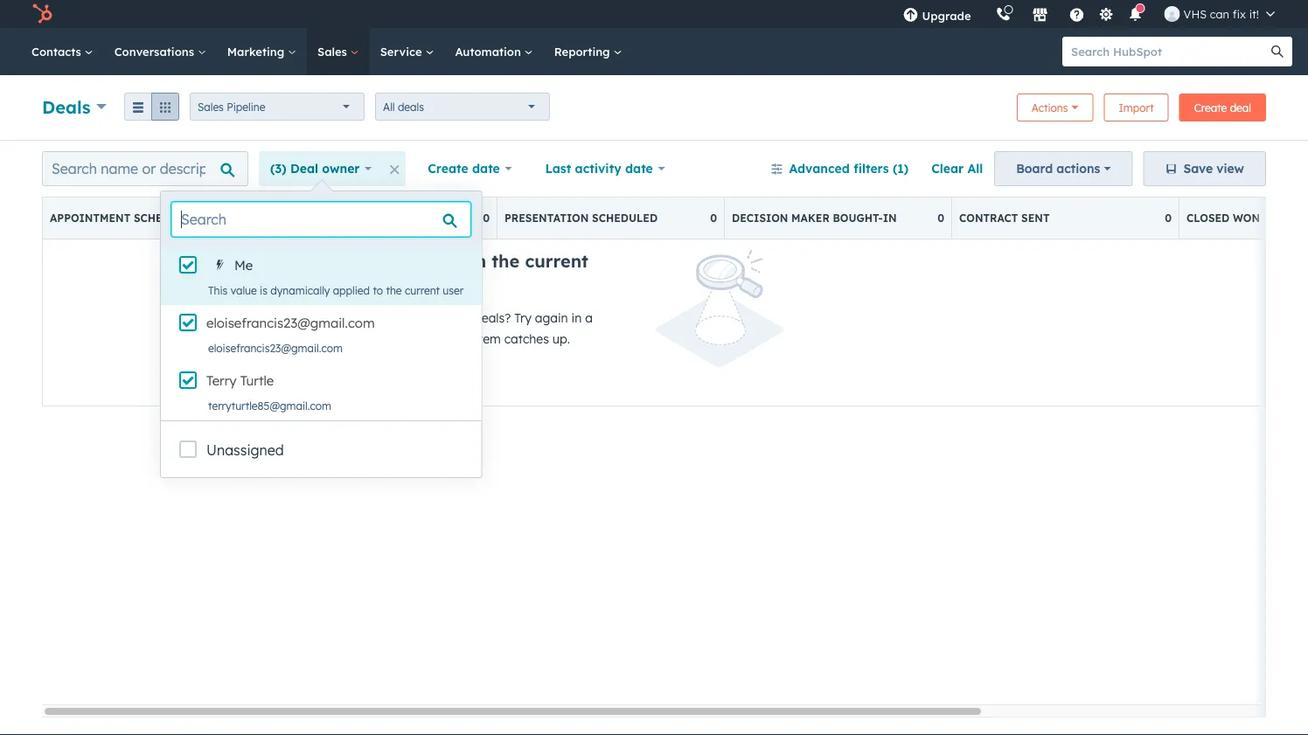 Task type: vqa. For each thing, say whether or not it's contained in the screenshot.
The "Will"
no



Task type: describe. For each thing, give the bounding box(es) containing it.
no deals match the current filters.
[[347, 250, 589, 294]]

deals inside no deals match the current filters.
[[377, 250, 426, 272]]

dynamically
[[271, 284, 330, 297]]

to for expecting
[[408, 311, 420, 326]]

deals banner
[[42, 88, 1267, 122]]

see
[[423, 311, 443, 326]]

0 for appointment scheduled
[[256, 212, 262, 225]]

qualified to buy
[[277, 212, 383, 225]]

the inside no deals match the current filters.
[[492, 250, 520, 272]]

create date
[[428, 161, 500, 176]]

board actions button
[[995, 151, 1133, 186]]

contacts
[[31, 44, 85, 59]]

fix
[[1233, 7, 1247, 21]]

sales link
[[307, 28, 370, 75]]

filters
[[854, 161, 889, 176]]

save
[[1184, 161, 1214, 176]]

marketing link
[[217, 28, 307, 75]]

the inside 'expecting to see new deals? try again in a few seconds as the system catches up.'
[[438, 332, 457, 347]]

contacts link
[[21, 28, 104, 75]]

contract
[[960, 212, 1019, 225]]

system
[[460, 332, 501, 347]]

hubspot image
[[31, 3, 52, 24]]

turtle
[[240, 373, 274, 389]]

last
[[546, 161, 572, 176]]

hubspot link
[[21, 3, 66, 24]]

create for create deal
[[1195, 101, 1228, 114]]

this value is dynamically applied to the current user
[[208, 284, 464, 297]]

calling icon button
[[989, 2, 1019, 26]]

create date button
[[417, 151, 524, 186]]

1 vertical spatial eloisefrancis23@gmail.com
[[208, 342, 343, 355]]

board actions
[[1017, 161, 1101, 176]]

appointment scheduled
[[50, 212, 200, 225]]

menu containing vhs can fix it!
[[891, 0, 1288, 28]]

decision
[[732, 212, 789, 225]]

try
[[515, 311, 532, 326]]

presentation scheduled
[[505, 212, 658, 225]]

expecting
[[347, 311, 404, 326]]

new
[[446, 311, 469, 326]]

marketplaces image
[[1033, 8, 1049, 24]]

as
[[422, 332, 435, 347]]

0 vertical spatial eloisefrancis23@gmail.com
[[206, 315, 375, 332]]

terry
[[206, 373, 237, 389]]

decision maker bought-in
[[732, 212, 897, 225]]

terry turtle
[[206, 373, 274, 389]]

import
[[1119, 101, 1155, 114]]

all inside "popup button"
[[383, 100, 395, 113]]

all deals
[[383, 100, 424, 113]]

value
[[231, 284, 257, 297]]

automation link
[[445, 28, 544, 75]]

(3)
[[270, 161, 287, 176]]

calling icon image
[[996, 7, 1012, 23]]

clear
[[932, 161, 964, 176]]

expecting to see new deals? try again in a few seconds as the system catches up.
[[347, 311, 593, 347]]

sales pipeline button
[[190, 93, 365, 121]]

(1)
[[893, 161, 909, 176]]

0 for qualified to buy
[[483, 212, 490, 225]]

scheduled for presentation scheduled
[[592, 212, 658, 225]]

activity
[[575, 161, 622, 176]]

to inside "list box"
[[373, 284, 383, 297]]

closed
[[1187, 212, 1230, 225]]

create deal
[[1195, 101, 1252, 114]]

to for qualified
[[343, 212, 357, 225]]

contract sent
[[960, 212, 1050, 225]]

search button
[[1263, 37, 1293, 66]]

terry turtle image
[[1165, 6, 1181, 22]]

save view button
[[1144, 151, 1267, 186]]

board
[[1017, 161, 1054, 176]]

help button
[[1063, 0, 1092, 28]]

service link
[[370, 28, 445, 75]]

upgrade image
[[903, 8, 919, 24]]

few
[[347, 332, 368, 347]]

0 for presentation scheduled
[[711, 212, 717, 225]]

clear all
[[932, 161, 984, 176]]

current inside no deals match the current filters.
[[525, 250, 589, 272]]

notifications button
[[1121, 0, 1151, 28]]

sent
[[1022, 212, 1050, 225]]

group inside deals banner
[[124, 93, 179, 121]]

Search search field
[[171, 202, 471, 237]]

service
[[380, 44, 426, 59]]

reporting
[[554, 44, 614, 59]]

it!
[[1250, 7, 1260, 21]]

closed won
[[1187, 212, 1261, 225]]



Task type: locate. For each thing, give the bounding box(es) containing it.
sales for sales pipeline
[[198, 100, 224, 113]]

1 horizontal spatial all
[[968, 161, 984, 176]]

0 horizontal spatial to
[[343, 212, 357, 225]]

1 horizontal spatial create
[[1195, 101, 1228, 114]]

user
[[443, 284, 464, 297]]

2 horizontal spatial the
[[492, 250, 520, 272]]

1 vertical spatial sales
[[198, 100, 224, 113]]

scheduled for appointment scheduled
[[134, 212, 200, 225]]

sales left service
[[318, 44, 351, 59]]

1 horizontal spatial deals
[[377, 250, 426, 272]]

this
[[208, 284, 228, 297]]

search image
[[1272, 45, 1284, 58]]

up.
[[553, 332, 570, 347]]

conversations
[[114, 44, 198, 59]]

4 0 from the left
[[938, 212, 945, 225]]

all
[[383, 100, 395, 113], [968, 161, 984, 176]]

marketplaces button
[[1022, 0, 1059, 28]]

marketing
[[227, 44, 288, 59]]

0 for contract sent
[[1166, 212, 1172, 225]]

0 left closed on the top of the page
[[1166, 212, 1172, 225]]

0 left contract on the top right
[[938, 212, 945, 225]]

group
[[124, 93, 179, 121]]

sales inside popup button
[[198, 100, 224, 113]]

reporting link
[[544, 28, 633, 75]]

list box
[[161, 248, 482, 421]]

date inside popup button
[[472, 161, 500, 176]]

0 vertical spatial all
[[383, 100, 395, 113]]

0 horizontal spatial scheduled
[[134, 212, 200, 225]]

actions button
[[1017, 94, 1094, 122]]

menu item
[[984, 0, 987, 28]]

maker
[[792, 212, 830, 225]]

0 horizontal spatial current
[[405, 284, 440, 297]]

view
[[1217, 161, 1245, 176]]

the right as
[[438, 332, 457, 347]]

the
[[492, 250, 520, 272], [386, 284, 402, 297], [438, 332, 457, 347]]

(3) deal owner button
[[259, 151, 383, 186]]

1 scheduled from the left
[[134, 212, 200, 225]]

list box containing me
[[161, 248, 482, 421]]

deals inside popup button
[[42, 96, 91, 118]]

sales left pipeline
[[198, 100, 224, 113]]

1 vertical spatial deals
[[377, 250, 426, 272]]

all deals button
[[375, 93, 550, 121]]

date
[[472, 161, 500, 176], [626, 161, 653, 176]]

2 scheduled from the left
[[592, 212, 658, 225]]

eloisefrancis23@gmail.com up 'turtle' on the bottom left of the page
[[208, 342, 343, 355]]

all right clear
[[968, 161, 984, 176]]

1 vertical spatial create
[[428, 161, 469, 176]]

deals button
[[42, 94, 107, 119]]

0 left qualified
[[256, 212, 262, 225]]

vhs can fix it! button
[[1155, 0, 1286, 28]]

actions
[[1032, 101, 1069, 114]]

to inside 'expecting to see new deals? try again in a few seconds as the system catches up.'
[[408, 311, 420, 326]]

clear all button
[[921, 151, 995, 186]]

pipeline
[[227, 100, 266, 113]]

deal
[[1231, 101, 1252, 114]]

to left buy
[[343, 212, 357, 225]]

0 vertical spatial create
[[1195, 101, 1228, 114]]

1 vertical spatial current
[[405, 284, 440, 297]]

0 horizontal spatial sales
[[198, 100, 224, 113]]

2 vertical spatial to
[[408, 311, 420, 326]]

last activity date
[[546, 161, 653, 176]]

advanced filters (1) button
[[760, 151, 921, 186]]

scheduled down search name or description search box at the top left of the page
[[134, 212, 200, 225]]

current inside "list box"
[[405, 284, 440, 297]]

automation
[[455, 44, 525, 59]]

2 horizontal spatial to
[[408, 311, 420, 326]]

all inside button
[[968, 161, 984, 176]]

sales pipeline
[[198, 100, 266, 113]]

1 horizontal spatial date
[[626, 161, 653, 176]]

all left the deals
[[383, 100, 395, 113]]

0 horizontal spatial create
[[428, 161, 469, 176]]

upgrade
[[923, 8, 972, 23]]

deals down contacts link
[[42, 96, 91, 118]]

date inside popup button
[[626, 161, 653, 176]]

owner
[[322, 161, 360, 176]]

0 left decision at the top right of page
[[711, 212, 717, 225]]

date right activity
[[626, 161, 653, 176]]

date down all deals "popup button" on the left top of page
[[472, 161, 500, 176]]

settings link
[[1096, 5, 1118, 23]]

0 vertical spatial to
[[343, 212, 357, 225]]

1 0 from the left
[[256, 212, 262, 225]]

(3) deal owner
[[270, 161, 360, 176]]

Search name or description search field
[[42, 151, 248, 186]]

in
[[883, 212, 897, 225]]

create left 'deal'
[[1195, 101, 1228, 114]]

create down all deals "popup button" on the left top of page
[[428, 161, 469, 176]]

vhs can fix it!
[[1184, 7, 1260, 21]]

the right the match
[[492, 250, 520, 272]]

appointment
[[50, 212, 131, 225]]

notifications image
[[1128, 8, 1144, 24]]

deals right no
[[377, 250, 426, 272]]

0 horizontal spatial deals
[[42, 96, 91, 118]]

help image
[[1070, 8, 1085, 24]]

advanced filters (1)
[[790, 161, 909, 176]]

0 horizontal spatial date
[[472, 161, 500, 176]]

1 horizontal spatial current
[[525, 250, 589, 272]]

terryturtle85@gmail.com
[[208, 399, 332, 413]]

Search HubSpot search field
[[1063, 37, 1277, 66]]

0 vertical spatial current
[[525, 250, 589, 272]]

the up expecting
[[386, 284, 402, 297]]

conversations link
[[104, 28, 217, 75]]

save view
[[1184, 161, 1245, 176]]

filters.
[[347, 272, 402, 294]]

0 horizontal spatial all
[[383, 100, 395, 113]]

presentation
[[505, 212, 589, 225]]

sales
[[318, 44, 351, 59], [198, 100, 224, 113]]

create inside popup button
[[428, 161, 469, 176]]

create for create date
[[428, 161, 469, 176]]

2 date from the left
[[626, 161, 653, 176]]

0 horizontal spatial the
[[386, 284, 402, 297]]

1 date from the left
[[472, 161, 500, 176]]

no
[[347, 250, 372, 272]]

deal
[[290, 161, 319, 176]]

1 vertical spatial the
[[386, 284, 402, 297]]

0 vertical spatial sales
[[318, 44, 351, 59]]

1 horizontal spatial scheduled
[[592, 212, 658, 225]]

bought-
[[833, 212, 883, 225]]

settings image
[[1099, 7, 1115, 23]]

catches
[[505, 332, 549, 347]]

vhs
[[1184, 7, 1208, 21]]

scheduled down last activity date popup button
[[592, 212, 658, 225]]

advanced
[[790, 161, 850, 176]]

eloisefrancis23@gmail.com down dynamically
[[206, 315, 375, 332]]

again
[[535, 311, 568, 326]]

eloisefrancis23@gmail.com
[[206, 315, 375, 332], [208, 342, 343, 355]]

to right the applied
[[373, 284, 383, 297]]

1 vertical spatial all
[[968, 161, 984, 176]]

in
[[572, 311, 582, 326]]

current up the see
[[405, 284, 440, 297]]

create
[[1195, 101, 1228, 114], [428, 161, 469, 176]]

is
[[260, 284, 268, 297]]

won
[[1234, 212, 1261, 225]]

create inside button
[[1195, 101, 1228, 114]]

deals?
[[473, 311, 511, 326]]

0 up the match
[[483, 212, 490, 225]]

current down presentation
[[525, 250, 589, 272]]

2 vertical spatial the
[[438, 332, 457, 347]]

actions
[[1057, 161, 1101, 176]]

can
[[1211, 7, 1230, 21]]

2 0 from the left
[[483, 212, 490, 225]]

1 horizontal spatial the
[[438, 332, 457, 347]]

buy
[[361, 212, 383, 225]]

deals
[[398, 100, 424, 113]]

deals
[[42, 96, 91, 118], [377, 250, 426, 272]]

0 vertical spatial deals
[[42, 96, 91, 118]]

last activity date button
[[534, 151, 677, 186]]

sales for sales
[[318, 44, 351, 59]]

scheduled
[[134, 212, 200, 225], [592, 212, 658, 225]]

match
[[431, 250, 487, 272]]

5 0 from the left
[[1166, 212, 1172, 225]]

1 horizontal spatial to
[[373, 284, 383, 297]]

1 vertical spatial to
[[373, 284, 383, 297]]

seconds
[[371, 332, 418, 347]]

to left the see
[[408, 311, 420, 326]]

1 horizontal spatial sales
[[318, 44, 351, 59]]

me
[[234, 257, 253, 274]]

0 vertical spatial the
[[492, 250, 520, 272]]

0 for decision maker bought-in
[[938, 212, 945, 225]]

qualified
[[277, 212, 339, 225]]

menu
[[891, 0, 1288, 28]]

3 0 from the left
[[711, 212, 717, 225]]

a
[[585, 311, 593, 326]]

applied
[[333, 284, 370, 297]]



